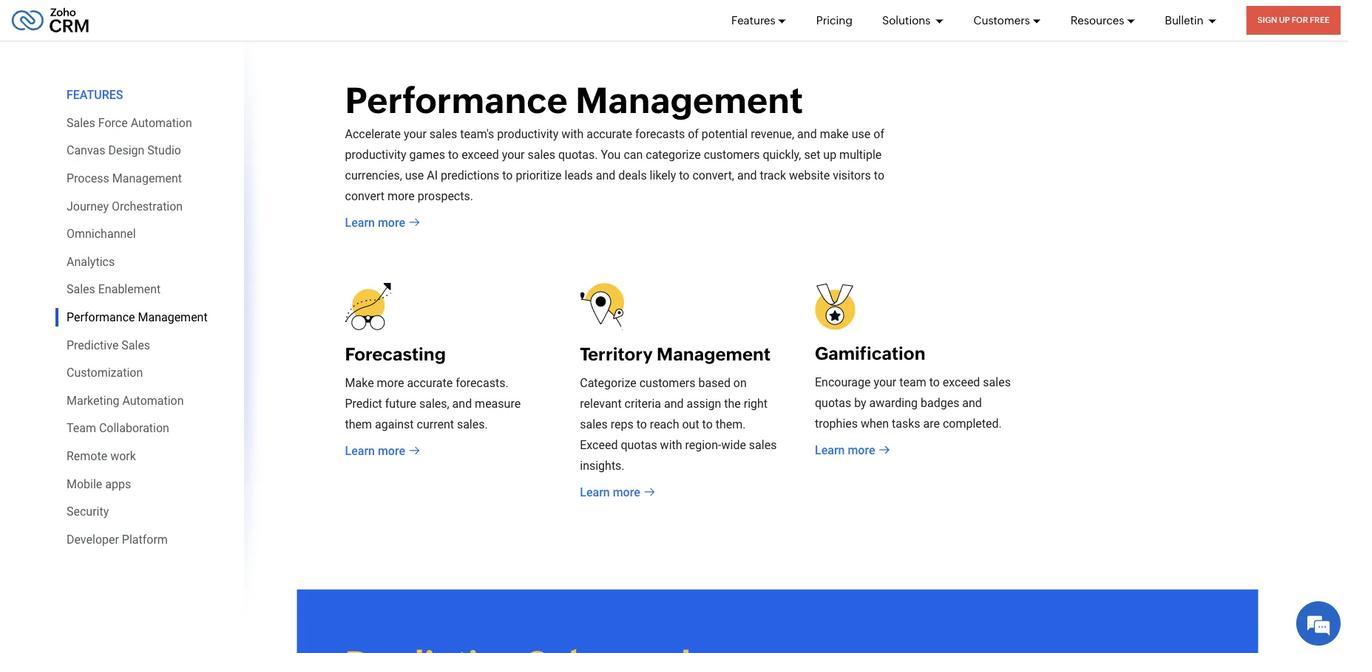 Task type: vqa. For each thing, say whether or not it's contained in the screenshot.
Remote work
yes



Task type: describe. For each thing, give the bounding box(es) containing it.
more inside make more accurate forecasts. predict future sales, and measure them against current sales.
[[377, 377, 404, 391]]

and inside make more accurate forecasts. predict future sales, and measure them against current sales.
[[452, 397, 472, 412]]

0 horizontal spatial your
[[404, 128, 427, 142]]

and down you
[[596, 169, 615, 183]]

assign
[[687, 397, 721, 412]]

revenue,
[[751, 128, 794, 142]]

apps
[[105, 477, 131, 491]]

with inside performance management accelerate your sales team's productivity with accurate forecasts of potential revenue, and make use of productivity games to exceed your sales quotas. you can categorize customers quickly, set up multiple currencies, use ai predictions to prioritize leads and deals likely to convert, and track website visitors to convert more prospects.
[[562, 128, 584, 142]]

relevant
[[580, 397, 622, 412]]

journey orchestration
[[67, 199, 183, 213]]

sales force automation
[[67, 116, 192, 130]]

sign up for free link
[[1246, 6, 1341, 35]]

multiple
[[839, 148, 882, 162]]

wide
[[721, 439, 746, 453]]

to right games
[[448, 148, 459, 162]]

remote
[[67, 449, 107, 463]]

customization
[[67, 366, 143, 380]]

predict
[[345, 397, 382, 412]]

out
[[682, 418, 699, 432]]

performance management
[[67, 310, 208, 324]]

forecasts
[[635, 128, 685, 142]]

more for the "learn more" link underneath convert
[[378, 216, 405, 230]]

mobile
[[67, 477, 102, 491]]

team's
[[460, 128, 494, 142]]

you
[[601, 148, 621, 162]]

customers
[[973, 14, 1030, 27]]

design
[[108, 144, 144, 158]]

encourage
[[815, 376, 871, 390]]

analytics
[[67, 255, 115, 269]]

categorize
[[646, 148, 701, 162]]

region-
[[685, 439, 721, 453]]

track
[[760, 169, 786, 183]]

studio
[[147, 144, 181, 158]]

forecasting
[[345, 345, 446, 365]]

developer
[[67, 533, 119, 547]]

force
[[98, 116, 128, 130]]

learn for forecasting
[[345, 444, 375, 458]]

0 horizontal spatial use
[[405, 169, 424, 183]]

prospects.
[[418, 190, 473, 204]]

ai
[[427, 169, 438, 183]]

to inside encourage your team to exceed sales quotas by awarding badges and trophies when tasks are completed.
[[929, 376, 940, 390]]

the
[[724, 397, 741, 412]]

learn more link down convert
[[345, 214, 420, 232]]

with inside categorize customers based on relevant criteria and assign the right sales reps to reach out to them. exceed quotas with region-wide sales insights.
[[660, 439, 682, 453]]

sign
[[1258, 16, 1277, 25]]

current
[[417, 418, 454, 432]]

against
[[375, 418, 414, 432]]

team
[[67, 422, 96, 436]]

resources
[[1071, 14, 1124, 27]]

developer platform
[[67, 533, 168, 547]]

can
[[624, 148, 643, 162]]

1 of from the left
[[688, 128, 699, 142]]

work
[[110, 449, 136, 463]]

remote work
[[67, 449, 136, 463]]

resources link
[[1071, 0, 1135, 41]]

reach
[[650, 418, 679, 432]]

exceed
[[580, 439, 618, 453]]

solutions
[[882, 14, 933, 27]]

predictive sales
[[67, 338, 150, 352]]

team
[[899, 376, 926, 390]]

learn for gamification
[[815, 444, 845, 458]]

to right out
[[702, 418, 713, 432]]

learn more down convert
[[345, 216, 405, 230]]

learn more link for gamification
[[815, 442, 890, 460]]

insights.
[[580, 460, 625, 474]]

learn more link for forecasting
[[345, 443, 420, 460]]

awarding
[[869, 397, 918, 411]]

sales,
[[419, 397, 449, 412]]

more for the "learn more" link for forecasting
[[378, 444, 405, 458]]

sales enablement
[[67, 283, 161, 297]]

to left prioritize
[[502, 169, 513, 183]]

process
[[67, 171, 109, 185]]

1 horizontal spatial use
[[852, 128, 871, 142]]

management for territory management
[[657, 345, 771, 365]]

exceed inside performance management accelerate your sales team's productivity with accurate forecasts of potential revenue, and make use of productivity games to exceed your sales quotas. you can categorize customers quickly, set up multiple currencies, use ai predictions to prioritize leads and deals likely to convert, and track website visitors to convert more prospects.
[[462, 148, 499, 162]]

sign up for free
[[1258, 16, 1330, 25]]

categorize
[[580, 377, 636, 391]]

sales for sales enablement
[[67, 283, 95, 297]]

platform
[[122, 533, 168, 547]]

canvas
[[67, 144, 105, 158]]

forecasts.
[[456, 377, 508, 391]]

visitors
[[833, 169, 871, 183]]

to right likely
[[679, 169, 689, 183]]

currencies,
[[345, 169, 402, 183]]

orchestration
[[112, 199, 183, 213]]

prioritize
[[516, 169, 562, 183]]

measure
[[475, 397, 521, 412]]

marketing
[[67, 394, 119, 408]]

make
[[820, 128, 849, 142]]

more for territory management's the "learn more" link
[[613, 486, 640, 500]]

and inside categorize customers based on relevant criteria and assign the right sales reps to reach out to them. exceed quotas with region-wide sales insights.
[[664, 397, 684, 412]]

based
[[698, 377, 731, 391]]

set
[[804, 148, 820, 162]]

menu shadow image
[[244, 0, 266, 630]]

mobile apps
[[67, 477, 131, 491]]

categorize customers based on relevant criteria and assign the right sales reps to reach out to them. exceed quotas with region-wide sales insights.
[[580, 377, 777, 474]]

customers inside performance management accelerate your sales team's productivity with accurate forecasts of potential revenue, and make use of productivity games to exceed your sales quotas. you can categorize customers quickly, set up multiple currencies, use ai predictions to prioritize leads and deals likely to convert, and track website visitors to convert more prospects.
[[704, 148, 760, 162]]

right
[[744, 397, 768, 412]]

collaboration
[[99, 422, 169, 436]]

free
[[1310, 16, 1330, 25]]

more inside performance management accelerate your sales team's productivity with accurate forecasts of potential revenue, and make use of productivity games to exceed your sales quotas. you can categorize customers quickly, set up multiple currencies, use ai predictions to prioritize leads and deals likely to convert, and track website visitors to convert more prospects.
[[387, 190, 415, 204]]

completed.
[[943, 417, 1002, 431]]

management for performance management accelerate your sales team's productivity with accurate forecasts of potential revenue, and make use of productivity games to exceed your sales quotas. you can categorize customers quickly, set up multiple currencies, use ai predictions to prioritize leads and deals likely to convert, and track website visitors to convert more prospects.
[[575, 80, 803, 121]]

on
[[733, 377, 747, 391]]

performance management accelerate your sales team's productivity with accurate forecasts of potential revenue, and make use of productivity games to exceed your sales quotas. you can categorize customers quickly, set up multiple currencies, use ai predictions to prioritize leads and deals likely to convert, and track website visitors to convert more prospects.
[[345, 80, 884, 204]]

badges
[[921, 397, 959, 411]]



Task type: locate. For each thing, give the bounding box(es) containing it.
and left track
[[737, 169, 757, 183]]

website
[[789, 169, 830, 183]]

learn more for territory management
[[580, 486, 640, 500]]

0 horizontal spatial quotas
[[621, 439, 657, 453]]

sales
[[67, 116, 95, 130], [67, 283, 95, 297], [122, 338, 150, 352]]

for
[[1292, 16, 1308, 25]]

to up badges
[[929, 376, 940, 390]]

quotas
[[815, 397, 851, 411], [621, 439, 657, 453]]

0 horizontal spatial exceed
[[462, 148, 499, 162]]

learn more link
[[345, 214, 420, 232], [815, 442, 890, 460], [345, 443, 420, 460], [580, 484, 655, 502]]

exceed up badges
[[943, 376, 980, 390]]

0 vertical spatial automation
[[131, 116, 192, 130]]

and inside encourage your team to exceed sales quotas by awarding badges and trophies when tasks are completed.
[[962, 397, 982, 411]]

territory management
[[580, 345, 771, 365]]

and
[[797, 128, 817, 142], [596, 169, 615, 183], [737, 169, 757, 183], [962, 397, 982, 411], [452, 397, 472, 412], [664, 397, 684, 412]]

up
[[1279, 16, 1290, 25]]

learn more link down the insights.
[[580, 484, 655, 502]]

sales down analytics
[[67, 283, 95, 297]]

with up quotas.
[[562, 128, 584, 142]]

1 vertical spatial with
[[660, 439, 682, 453]]

0 vertical spatial performance
[[345, 80, 568, 121]]

2 vertical spatial your
[[874, 376, 896, 390]]

1 horizontal spatial quotas
[[815, 397, 851, 411]]

0 horizontal spatial productivity
[[345, 148, 406, 162]]

quotas up trophies
[[815, 397, 851, 411]]

management
[[575, 80, 803, 121], [112, 171, 182, 185], [138, 310, 208, 324], [657, 345, 771, 365]]

make
[[345, 377, 374, 391]]

pricing link
[[816, 0, 853, 41]]

performance up team's
[[345, 80, 568, 121]]

0 horizontal spatial customers
[[639, 377, 695, 391]]

performance for performance management
[[67, 310, 135, 324]]

of up the multiple
[[873, 128, 884, 142]]

quotas.
[[558, 148, 598, 162]]

more down "currencies,"
[[387, 190, 415, 204]]

learn more down them
[[345, 444, 405, 458]]

sales right wide
[[749, 439, 777, 453]]

0 vertical spatial use
[[852, 128, 871, 142]]

0 horizontal spatial accurate
[[407, 377, 453, 391]]

0 horizontal spatial with
[[562, 128, 584, 142]]

games
[[409, 148, 445, 162]]

management for process management
[[112, 171, 182, 185]]

more up future
[[377, 377, 404, 391]]

accurate up you
[[587, 128, 632, 142]]

productivity up "currencies,"
[[345, 148, 406, 162]]

trophies
[[815, 417, 858, 431]]

your inside encourage your team to exceed sales quotas by awarding badges and trophies when tasks are completed.
[[874, 376, 896, 390]]

features
[[731, 14, 775, 27]]

productivity up prioritize
[[497, 128, 559, 142]]

performance inside performance management accelerate your sales team's productivity with accurate forecasts of potential revenue, and make use of productivity games to exceed your sales quotas. you can categorize customers quickly, set up multiple currencies, use ai predictions to prioritize leads and deals likely to convert, and track website visitors to convert more prospects.
[[345, 80, 568, 121]]

1 vertical spatial sales
[[67, 283, 95, 297]]

customers down potential
[[704, 148, 760, 162]]

likely
[[650, 169, 676, 183]]

management up orchestration
[[112, 171, 182, 185]]

sales down performance management
[[122, 338, 150, 352]]

performance up predictive sales
[[67, 310, 135, 324]]

1 horizontal spatial your
[[502, 148, 525, 162]]

1 horizontal spatial exceed
[[943, 376, 980, 390]]

make more accurate forecasts. predict future sales, and measure them against current sales.
[[345, 377, 521, 432]]

0 vertical spatial accurate
[[587, 128, 632, 142]]

0 vertical spatial exceed
[[462, 148, 499, 162]]

1 horizontal spatial of
[[873, 128, 884, 142]]

learn more
[[345, 216, 405, 230], [815, 444, 875, 458], [345, 444, 405, 458], [580, 486, 640, 500]]

journey
[[67, 199, 109, 213]]

features
[[67, 88, 123, 102]]

learn for territory management
[[580, 486, 610, 500]]

sales up canvas
[[67, 116, 95, 130]]

0 vertical spatial productivity
[[497, 128, 559, 142]]

them.
[[716, 418, 746, 432]]

criteria
[[625, 397, 661, 412]]

customers down territory management
[[639, 377, 695, 391]]

accurate up the sales,
[[407, 377, 453, 391]]

accurate
[[587, 128, 632, 142], [407, 377, 453, 391]]

sales up games
[[429, 128, 457, 142]]

1 vertical spatial your
[[502, 148, 525, 162]]

1 vertical spatial quotas
[[621, 439, 657, 453]]

bulletin
[[1165, 14, 1206, 27]]

to right 'visitors'
[[874, 169, 884, 183]]

enablement
[[98, 283, 161, 297]]

1 vertical spatial accurate
[[407, 377, 453, 391]]

learn more down trophies
[[815, 444, 875, 458]]

your up prioritize
[[502, 148, 525, 162]]

learn more down the insights.
[[580, 486, 640, 500]]

accurate inside make more accurate forecasts. predict future sales, and measure them against current sales.
[[407, 377, 453, 391]]

bulletin link
[[1165, 0, 1217, 41]]

1 horizontal spatial productivity
[[497, 128, 559, 142]]

marketing automation
[[67, 394, 184, 408]]

sales for sales force automation
[[67, 116, 95, 130]]

predictions
[[441, 169, 499, 183]]

omnichannel
[[67, 227, 136, 241]]

1 horizontal spatial with
[[660, 439, 682, 453]]

learn down the insights.
[[580, 486, 610, 500]]

team collaboration
[[67, 422, 169, 436]]

more down convert
[[378, 216, 405, 230]]

quickly,
[[763, 148, 801, 162]]

by
[[854, 397, 866, 411]]

and up completed.
[[962, 397, 982, 411]]

learn more link down trophies
[[815, 442, 890, 460]]

security
[[67, 505, 109, 519]]

more down when
[[848, 444, 875, 458]]

learn more for gamification
[[815, 444, 875, 458]]

sales up prioritize
[[528, 148, 555, 162]]

are
[[923, 417, 940, 431]]

your up games
[[404, 128, 427, 142]]

1 vertical spatial automation
[[122, 394, 184, 408]]

zoho crm logo image
[[11, 4, 90, 37]]

management up based
[[657, 345, 771, 365]]

sales up completed.
[[983, 376, 1011, 390]]

more for the "learn more" link corresponding to gamification
[[848, 444, 875, 458]]

learn more for forecasting
[[345, 444, 405, 458]]

2 vertical spatial sales
[[122, 338, 150, 352]]

quotas inside categorize customers based on relevant criteria and assign the right sales reps to reach out to them. exceed quotas with region-wide sales insights.
[[621, 439, 657, 453]]

your
[[404, 128, 427, 142], [502, 148, 525, 162], [874, 376, 896, 390]]

exceed
[[462, 148, 499, 162], [943, 376, 980, 390]]

your up awarding
[[874, 376, 896, 390]]

0 vertical spatial with
[[562, 128, 584, 142]]

more down against
[[378, 444, 405, 458]]

sales
[[429, 128, 457, 142], [528, 148, 555, 162], [983, 376, 1011, 390], [580, 418, 608, 432], [749, 439, 777, 453]]

to right reps
[[636, 418, 647, 432]]

1 horizontal spatial performance
[[345, 80, 568, 121]]

0 vertical spatial quotas
[[815, 397, 851, 411]]

performance for performance management accelerate your sales team's productivity with accurate forecasts of potential revenue, and make use of productivity games to exceed your sales quotas. you can categorize customers quickly, set up multiple currencies, use ai predictions to prioritize leads and deals likely to convert, and track website visitors to convert more prospects.
[[345, 80, 568, 121]]

convert
[[345, 190, 385, 204]]

learn more link for territory management
[[580, 484, 655, 502]]

1 horizontal spatial customers
[[704, 148, 760, 162]]

accurate inside performance management accelerate your sales team's productivity with accurate forecasts of potential revenue, and make use of productivity games to exceed your sales quotas. you can categorize customers quickly, set up multiple currencies, use ai predictions to prioritize leads and deals likely to convert, and track website visitors to convert more prospects.
[[587, 128, 632, 142]]

more
[[387, 190, 415, 204], [378, 216, 405, 230], [377, 377, 404, 391], [848, 444, 875, 458], [378, 444, 405, 458], [613, 486, 640, 500]]

management for performance management
[[138, 310, 208, 324]]

1 vertical spatial performance
[[67, 310, 135, 324]]

management inside performance management accelerate your sales team's productivity with accurate forecasts of potential revenue, and make use of productivity games to exceed your sales quotas. you can categorize customers quickly, set up multiple currencies, use ai predictions to prioritize leads and deals likely to convert, and track website visitors to convert more prospects.
[[575, 80, 803, 121]]

sales.
[[457, 418, 488, 432]]

0 horizontal spatial of
[[688, 128, 699, 142]]

quotas inside encourage your team to exceed sales quotas by awarding badges and trophies when tasks are completed.
[[815, 397, 851, 411]]

when
[[861, 417, 889, 431]]

0 vertical spatial your
[[404, 128, 427, 142]]

1 vertical spatial customers
[[639, 377, 695, 391]]

management up forecasts
[[575, 80, 803, 121]]

1 vertical spatial exceed
[[943, 376, 980, 390]]

management down enablement
[[138, 310, 208, 324]]

0 vertical spatial sales
[[67, 116, 95, 130]]

use
[[852, 128, 871, 142], [405, 169, 424, 183]]

of up categorize
[[688, 128, 699, 142]]

leads
[[565, 169, 593, 183]]

learn down them
[[345, 444, 375, 458]]

1 vertical spatial use
[[405, 169, 424, 183]]

accelerate
[[345, 128, 401, 142]]

them
[[345, 418, 372, 432]]

use left ai
[[405, 169, 424, 183]]

more down the insights.
[[613, 486, 640, 500]]

customers
[[704, 148, 760, 162], [639, 377, 695, 391]]

exceed down team's
[[462, 148, 499, 162]]

potential
[[702, 128, 748, 142]]

automation up collaboration
[[122, 394, 184, 408]]

use up the multiple
[[852, 128, 871, 142]]

performance
[[345, 80, 568, 121], [67, 310, 135, 324]]

learn down convert
[[345, 216, 375, 230]]

automation up studio
[[131, 116, 192, 130]]

canvas design studio
[[67, 144, 181, 158]]

0 horizontal spatial performance
[[67, 310, 135, 324]]

quotas down reps
[[621, 439, 657, 453]]

reps
[[611, 418, 634, 432]]

pricing
[[816, 14, 853, 27]]

1 horizontal spatial accurate
[[587, 128, 632, 142]]

0 vertical spatial customers
[[704, 148, 760, 162]]

automation
[[131, 116, 192, 130], [122, 394, 184, 408]]

future
[[385, 397, 416, 412]]

tasks
[[892, 417, 920, 431]]

with down reach
[[660, 439, 682, 453]]

sales inside encourage your team to exceed sales quotas by awarding badges and trophies when tasks are completed.
[[983, 376, 1011, 390]]

learn down trophies
[[815, 444, 845, 458]]

and up reach
[[664, 397, 684, 412]]

deals
[[618, 169, 647, 183]]

and up sales.
[[452, 397, 472, 412]]

learn more link down against
[[345, 443, 420, 460]]

predictive
[[67, 338, 119, 352]]

and up set
[[797, 128, 817, 142]]

customers inside categorize customers based on relevant criteria and assign the right sales reps to reach out to them. exceed quotas with region-wide sales insights.
[[639, 377, 695, 391]]

features link
[[731, 0, 787, 41]]

1 vertical spatial productivity
[[345, 148, 406, 162]]

exceed inside encourage your team to exceed sales quotas by awarding badges and trophies when tasks are completed.
[[943, 376, 980, 390]]

sales up exceed
[[580, 418, 608, 432]]

2 of from the left
[[873, 128, 884, 142]]

2 horizontal spatial your
[[874, 376, 896, 390]]



